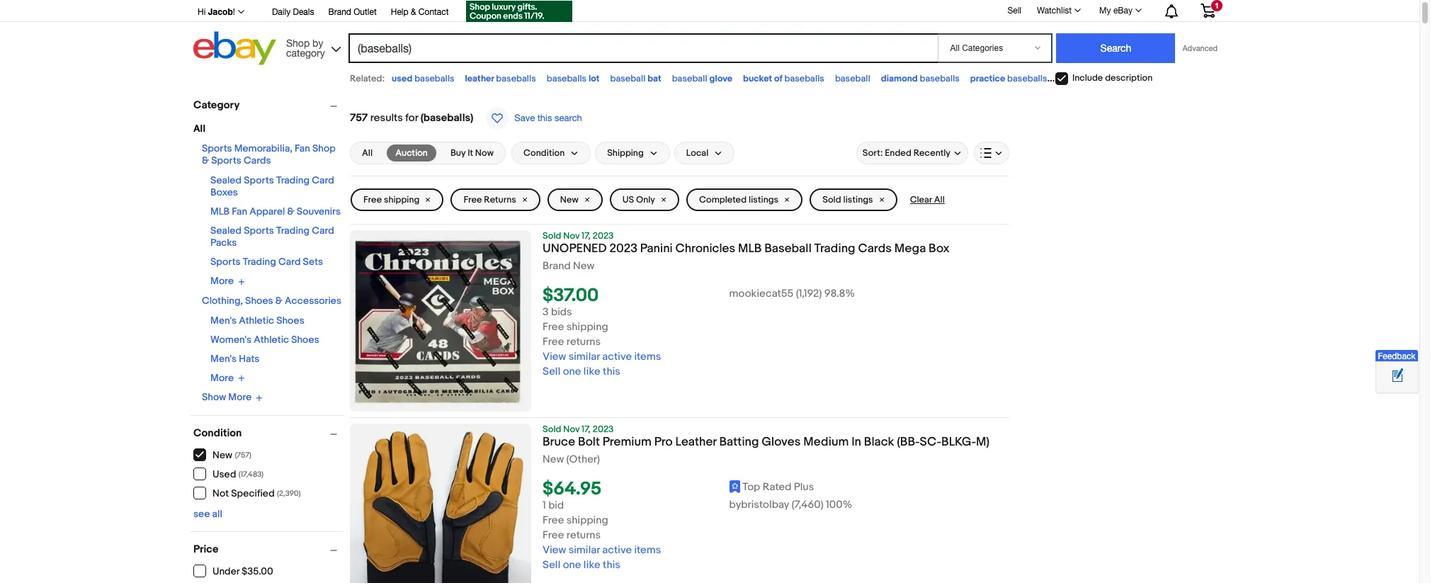 Task type: describe. For each thing, give the bounding box(es) containing it.
free shipping
[[364, 194, 420, 206]]

men's athletic shoes women's athletic shoes men's hats
[[210, 314, 319, 365]]

free returns
[[464, 194, 516, 206]]

include description
[[1073, 72, 1153, 84]]

bid
[[549, 499, 564, 513]]

my ebay
[[1100, 6, 1133, 16]]

& inside sealed sports trading card boxes mlb fan apparel & souvenirs sealed sports trading card packs sports trading card sets
[[287, 206, 295, 218]]

one inside bybristolbay (7,460) 100% free shipping free returns view similar active items sell one like this
[[563, 559, 581, 572]]

diamond baseballs
[[881, 73, 960, 84]]

condition inside main content
[[524, 147, 565, 159]]

baseballs for leather baseballs
[[496, 73, 536, 84]]

(bb-
[[897, 435, 920, 449]]

outlet
[[354, 7, 377, 17]]

condition button inside main content
[[512, 142, 591, 164]]

help
[[391, 7, 409, 17]]

1 more button from the top
[[210, 275, 245, 287]]

trading down sealed sports trading card packs link
[[243, 256, 276, 268]]

shop by category button
[[280, 32, 344, 62]]

$37.00
[[543, 285, 599, 307]]

2 men's from the top
[[210, 353, 237, 365]]

baseball for glove
[[672, 73, 708, 84]]

deals
[[293, 7, 314, 17]]

bucket
[[743, 73, 773, 84]]

us only
[[623, 194, 656, 206]]

bucket of baseballs
[[743, 73, 825, 84]]

my ebay link
[[1092, 2, 1149, 19]]

completed listings
[[699, 194, 779, 206]]

unopened 2023 panini chronicles mlb baseball trading cards mega box link
[[543, 242, 1010, 260]]

3 baseball from the left
[[835, 73, 871, 84]]

items inside the mookiecat55 (1,192) 98.8% 3 bids free shipping free returns view similar active items sell one like this
[[635, 350, 661, 364]]

new inside sold  nov 17, 2023 unopened 2023 panini chronicles mlb baseball trading cards mega box brand new
[[573, 259, 595, 273]]

baseballs for diamond baseballs
[[920, 73, 960, 84]]

ended
[[885, 147, 912, 159]]

clothing,
[[202, 294, 243, 307]]

sealed sports trading card boxes link
[[210, 174, 334, 198]]

watchlist
[[1038, 6, 1072, 16]]

& up men's athletic shoes link at bottom
[[276, 294, 283, 307]]

baseball for bat
[[611, 73, 646, 84]]

more for 2nd more button from the bottom
[[210, 275, 234, 287]]

sports down sports memorabilia, fan shop & sports cards
[[244, 174, 274, 186]]

show more
[[202, 391, 252, 403]]

free returns link
[[451, 189, 541, 211]]

see all
[[193, 508, 222, 520]]

2 vertical spatial all
[[935, 194, 945, 206]]

mookiecat55
[[730, 287, 794, 301]]

(1,192)
[[796, 287, 822, 301]]

0 vertical spatial card
[[312, 174, 334, 186]]

baseballs for rawlings baseballs
[[1095, 73, 1135, 84]]

under $35.00 link
[[193, 564, 274, 578]]

sell inside the mookiecat55 (1,192) 98.8% 3 bids free shipping free returns view similar active items sell one like this
[[543, 365, 561, 379]]

sell link
[[1002, 5, 1028, 15]]

similar inside bybristolbay (7,460) 100% free shipping free returns view similar active items sell one like this
[[569, 544, 600, 557]]

items inside bybristolbay (7,460) 100% free shipping free returns view similar active items sell one like this
[[635, 544, 661, 557]]

panini
[[641, 242, 673, 256]]

(7,460)
[[792, 498, 824, 512]]

this inside "button"
[[538, 113, 552, 123]]

cards inside sold  nov 17, 2023 unopened 2023 panini chronicles mlb baseball trading cards mega box brand new
[[859, 242, 892, 256]]

us
[[623, 194, 634, 206]]

save this search
[[515, 113, 582, 123]]

save
[[515, 113, 535, 123]]

sell inside bybristolbay (7,460) 100% free shipping free returns view similar active items sell one like this
[[543, 559, 561, 572]]

under
[[213, 566, 240, 578]]

recently
[[914, 147, 951, 159]]

sold  nov 17, 2023 unopened 2023 panini chronicles mlb baseball trading cards mega box brand new
[[543, 230, 950, 273]]

bruce
[[543, 435, 576, 449]]

mlb inside sold  nov 17, 2023 unopened 2023 panini chronicles mlb baseball trading cards mega box brand new
[[739, 242, 762, 256]]

auction
[[396, 147, 428, 159]]

2 sell one like this link from the top
[[543, 559, 621, 572]]

baseball
[[765, 242, 812, 256]]

2 vertical spatial card
[[278, 256, 301, 268]]

under $35.00
[[213, 566, 273, 578]]

black
[[864, 435, 895, 449]]

batting
[[720, 435, 759, 449]]

brand outlet
[[328, 7, 377, 17]]

buy
[[451, 147, 466, 159]]

boxes
[[210, 186, 238, 198]]

similar inside the mookiecat55 (1,192) 98.8% 3 bids free shipping free returns view similar active items sell one like this
[[569, 350, 600, 364]]

only
[[636, 194, 656, 206]]

one inside the mookiecat55 (1,192) 98.8% 3 bids free shipping free returns view similar active items sell one like this
[[563, 365, 581, 379]]

us only link
[[610, 189, 680, 211]]

cards inside sports memorabilia, fan shop & sports cards
[[244, 154, 271, 167]]

more inside show more button
[[228, 391, 252, 403]]

box
[[929, 242, 950, 256]]

account navigation
[[190, 0, 1227, 24]]

1 vertical spatial shoes
[[276, 314, 305, 326]]

completed
[[699, 194, 747, 206]]

description
[[1106, 72, 1153, 84]]

local
[[687, 147, 709, 159]]

top rated plus
[[743, 481, 815, 494]]

watchlist link
[[1030, 2, 1088, 19]]

1 for 1
[[1215, 1, 1220, 10]]

daily deals
[[272, 7, 314, 17]]

trading down sports memorabilia, fan shop & sports cards link
[[276, 174, 310, 186]]

practice baseballs
[[971, 73, 1048, 84]]

fan inside sports memorabilia, fan shop & sports cards
[[295, 142, 310, 154]]

rawlings
[[1058, 73, 1093, 84]]

17, for $37.00
[[582, 230, 591, 242]]

sc-
[[920, 435, 942, 449]]

category
[[286, 47, 325, 58]]

memorabilia,
[[234, 142, 293, 154]]

auction link
[[387, 145, 437, 162]]

medium
[[804, 435, 849, 449]]

new up used
[[213, 449, 233, 461]]

sold for $64.95
[[543, 424, 562, 435]]

shop inside shop by category
[[286, 37, 310, 49]]

$64.95
[[543, 479, 602, 500]]

sealed sports trading card packs link
[[210, 225, 334, 249]]

it
[[468, 147, 473, 159]]

mlb inside sealed sports trading card boxes mlb fan apparel & souvenirs sealed sports trading card packs sports trading card sets
[[210, 206, 230, 218]]

unopened 2023 panini chronicles mlb baseball trading cards mega box image
[[350, 230, 532, 412]]

get the coupon image
[[466, 1, 572, 22]]

not
[[213, 488, 229, 500]]

my
[[1100, 6, 1112, 16]]

2 sealed from the top
[[210, 225, 242, 237]]

all link
[[354, 145, 381, 162]]

category button
[[193, 99, 344, 112]]

brand inside sold  nov 17, 2023 unopened 2023 panini chronicles mlb baseball trading cards mega box brand new
[[543, 259, 571, 273]]

price
[[193, 543, 219, 556]]

baseball glove
[[672, 73, 733, 84]]

sports down the category
[[202, 142, 232, 154]]

all
[[212, 508, 222, 520]]

chronicles
[[676, 242, 736, 256]]

mookiecat55 (1,192) 98.8% 3 bids free shipping free returns view similar active items sell one like this
[[543, 287, 855, 379]]

bruce bolt premium pro leather batting gloves medium in black (bb-sc-blkg-m) image
[[350, 424, 532, 583]]

shipping inside bybristolbay (7,460) 100% free shipping free returns view similar active items sell one like this
[[567, 514, 609, 527]]

advanced link
[[1176, 34, 1225, 62]]

clear
[[910, 194, 933, 206]]

like inside the mookiecat55 (1,192) 98.8% 3 bids free shipping free returns view similar active items sell one like this
[[584, 365, 601, 379]]

this inside the mookiecat55 (1,192) 98.8% 3 bids free shipping free returns view similar active items sell one like this
[[603, 365, 621, 379]]

1 sealed from the top
[[210, 174, 242, 186]]

sold listings
[[823, 194, 874, 206]]

rawlings baseballs
[[1058, 73, 1135, 84]]

sort:
[[863, 147, 883, 159]]

sold for $37.00
[[543, 230, 562, 242]]

& inside the account navigation
[[411, 7, 416, 17]]

show
[[202, 391, 226, 403]]

& inside sports memorabilia, fan shop & sports cards
[[202, 154, 209, 167]]



Task type: vqa. For each thing, say whether or not it's contained in the screenshot.
the topmost 17,
yes



Task type: locate. For each thing, give the bounding box(es) containing it.
brand inside brand outlet link
[[328, 7, 351, 17]]

1 horizontal spatial listings
[[844, 194, 874, 206]]

sealed sports trading card boxes mlb fan apparel & souvenirs sealed sports trading card packs sports trading card sets
[[210, 174, 341, 268]]

1 vertical spatial fan
[[232, 206, 247, 218]]

sold listings link
[[810, 189, 898, 211]]

card
[[312, 174, 334, 186], [312, 225, 334, 237], [278, 256, 301, 268]]

view similar active items link down bid
[[543, 544, 661, 557]]

2 one from the top
[[563, 559, 581, 572]]

shop by category banner
[[190, 0, 1227, 69]]

top rated plus image
[[730, 480, 741, 493]]

view similar active items link down bids
[[543, 350, 661, 364]]

2 horizontal spatial all
[[935, 194, 945, 206]]

baseballs for practice baseballs
[[1008, 73, 1048, 84]]

2 nov from the top
[[564, 424, 580, 435]]

baseballs right leather
[[496, 73, 536, 84]]

gloves
[[762, 435, 801, 449]]

buy it now
[[451, 147, 494, 159]]

1 like from the top
[[584, 365, 601, 379]]

hi jacob !
[[198, 6, 235, 17]]

2023 inside sold  nov 17, 2023 bruce bolt premium pro leather batting gloves medium in black (bb-sc-blkg-m) new (other)
[[593, 424, 614, 435]]

brand down unopened
[[543, 259, 571, 273]]

1 vertical spatial condition
[[193, 426, 242, 440]]

premium
[[603, 435, 652, 449]]

of
[[775, 73, 783, 84]]

returns inside bybristolbay (7,460) 100% free shipping free returns view similar active items sell one like this
[[567, 529, 601, 542]]

for
[[406, 111, 418, 125]]

athletic down men's athletic shoes link at bottom
[[254, 333, 289, 345]]

1 vertical spatial more button
[[210, 372, 245, 384]]

baseballs lot
[[547, 73, 600, 84]]

similar down $64.95 at the bottom of the page
[[569, 544, 600, 557]]

2 view from the top
[[543, 544, 566, 557]]

sold inside sold  nov 17, 2023 unopened 2023 panini chronicles mlb baseball trading cards mega box brand new
[[543, 230, 562, 242]]

1 vertical spatial active
[[603, 544, 632, 557]]

0 horizontal spatial shop
[[286, 37, 310, 49]]

mlb left baseball
[[739, 242, 762, 256]]

nov down "new" link
[[564, 230, 580, 242]]

baseballs for used baseballs
[[415, 73, 455, 84]]

0 vertical spatial shipping
[[384, 194, 420, 206]]

nov up (other)
[[564, 424, 580, 435]]

shoes down clothing, shoes & accessories
[[276, 314, 305, 326]]

1 listings from the left
[[749, 194, 779, 206]]

1 vertical spatial sell
[[543, 365, 561, 379]]

3
[[543, 306, 549, 319]]

cards up sealed sports trading card boxes link
[[244, 154, 271, 167]]

2 similar from the top
[[569, 544, 600, 557]]

1 baseballs from the left
[[415, 73, 455, 84]]

condition button up (757)
[[193, 426, 344, 440]]

new
[[560, 194, 579, 206], [573, 259, 595, 273], [213, 449, 233, 461], [543, 453, 564, 466]]

daily deals link
[[272, 5, 314, 21]]

trading
[[276, 174, 310, 186], [276, 225, 310, 237], [815, 242, 856, 256], [243, 256, 276, 268]]

1 inside main content
[[543, 499, 546, 513]]

1 vertical spatial sold
[[543, 230, 562, 242]]

0 vertical spatial men's
[[210, 314, 237, 326]]

5 baseballs from the left
[[920, 73, 960, 84]]

athletic up women's athletic shoes link
[[239, 314, 274, 326]]

(2,390)
[[277, 489, 301, 498]]

m)
[[977, 435, 990, 449]]

1 vertical spatial brand
[[543, 259, 571, 273]]

clothing, shoes & accessories link
[[202, 294, 342, 307]]

trading up 98.8%
[[815, 242, 856, 256]]

0 vertical spatial this
[[538, 113, 552, 123]]

mlb fan apparel & souvenirs link
[[210, 206, 341, 218]]

diamond
[[881, 73, 918, 84]]

1 vertical spatial view similar active items link
[[543, 544, 661, 557]]

0 horizontal spatial 1
[[543, 499, 546, 513]]

1 returns from the top
[[567, 335, 601, 349]]

blkg-
[[942, 435, 977, 449]]

1 vertical spatial men's
[[210, 353, 237, 365]]

baseball left glove at the top
[[672, 73, 708, 84]]

shop left by
[[286, 37, 310, 49]]

baseballs right practice
[[1008, 73, 1048, 84]]

baseballs right used
[[415, 73, 455, 84]]

condition up new (757)
[[193, 426, 242, 440]]

view down 1 bid
[[543, 544, 566, 557]]

1 left bid
[[543, 499, 546, 513]]

used (17,483)
[[213, 468, 264, 481]]

new down bruce
[[543, 453, 564, 466]]

1 vertical spatial cards
[[859, 242, 892, 256]]

1 horizontal spatial all
[[362, 147, 373, 159]]

1 nov from the top
[[564, 230, 580, 242]]

6 baseballs from the left
[[1008, 73, 1048, 84]]

1 bid
[[543, 499, 564, 513]]

all down the category
[[193, 123, 206, 135]]

fan right memorabilia,
[[295, 142, 310, 154]]

returns
[[567, 335, 601, 349], [567, 529, 601, 542]]

1 vertical spatial returns
[[567, 529, 601, 542]]

see
[[193, 508, 210, 520]]

nov
[[564, 230, 580, 242], [564, 424, 580, 435]]

listings down sort: at top
[[844, 194, 874, 206]]

brand left outlet
[[328, 7, 351, 17]]

0 vertical spatial returns
[[567, 335, 601, 349]]

17, right bruce
[[582, 424, 591, 435]]

1 up advanced
[[1215, 1, 1220, 10]]

0 vertical spatial sold
[[823, 194, 842, 206]]

nov for $64.95
[[564, 424, 580, 435]]

search
[[555, 113, 582, 123]]

sports
[[202, 142, 232, 154], [211, 154, 242, 167], [244, 174, 274, 186], [244, 225, 274, 237], [210, 256, 241, 268]]

like inside bybristolbay (7,460) 100% free shipping free returns view similar active items sell one like this
[[584, 559, 601, 572]]

all
[[193, 123, 206, 135], [362, 147, 373, 159], [935, 194, 945, 206]]

listing options selector. list view selected. image
[[981, 147, 1004, 159]]

2023 up (other)
[[593, 424, 614, 435]]

trading down 'mlb fan apparel & souvenirs' link
[[276, 225, 310, 237]]

1 horizontal spatial cards
[[859, 242, 892, 256]]

0 vertical spatial active
[[603, 350, 632, 364]]

leather
[[676, 435, 717, 449]]

2 baseballs from the left
[[496, 73, 536, 84]]

brand outlet link
[[328, 5, 377, 21]]

shoes
[[245, 294, 273, 307], [276, 314, 305, 326], [291, 333, 319, 345]]

sell inside the account navigation
[[1008, 5, 1022, 15]]

sell left watchlist
[[1008, 5, 1022, 15]]

(17,483)
[[239, 470, 264, 479]]

(757)
[[235, 451, 252, 460]]

1 horizontal spatial shop
[[313, 142, 336, 154]]

2 returns from the top
[[567, 529, 601, 542]]

1 vertical spatial mlb
[[739, 242, 762, 256]]

men's hats link
[[210, 353, 260, 365]]

2 vertical spatial this
[[603, 559, 621, 572]]

1 horizontal spatial fan
[[295, 142, 310, 154]]

1 vertical spatial 1
[[543, 499, 546, 513]]

nov inside sold  nov 17, 2023 bruce bolt premium pro leather batting gloves medium in black (bb-sc-blkg-m) new (other)
[[564, 424, 580, 435]]

new link
[[548, 189, 603, 211]]

& right apparel
[[287, 206, 295, 218]]

local button
[[675, 142, 735, 164]]

jacob
[[208, 6, 233, 17]]

plus
[[794, 481, 815, 494]]

17, inside sold  nov 17, 2023 unopened 2023 panini chronicles mlb baseball trading cards mega box brand new
[[582, 230, 591, 242]]

women's
[[210, 333, 252, 345]]

2 vertical spatial shipping
[[567, 514, 609, 527]]

fan inside sealed sports trading card boxes mlb fan apparel & souvenirs sealed sports trading card packs sports trading card sets
[[232, 206, 247, 218]]

1 vertical spatial all
[[362, 147, 373, 159]]

1 view similar active items link from the top
[[543, 350, 661, 364]]

1 vertical spatial this
[[603, 365, 621, 379]]

0 vertical spatial athletic
[[239, 314, 274, 326]]

more
[[210, 275, 234, 287], [210, 372, 234, 384], [228, 391, 252, 403]]

lot
[[589, 73, 600, 84]]

glove
[[710, 73, 733, 84]]

main content
[[350, 92, 1010, 583]]

feedback
[[1379, 351, 1416, 361]]

sports down apparel
[[244, 225, 274, 237]]

new up unopened
[[560, 194, 579, 206]]

view inside the mookiecat55 (1,192) 98.8% 3 bids free shipping free returns view similar active items sell one like this
[[543, 350, 566, 364]]

active
[[603, 350, 632, 364], [603, 544, 632, 557]]

0 horizontal spatial condition button
[[193, 426, 344, 440]]

shipping down bids
[[567, 320, 609, 334]]

2 items from the top
[[635, 544, 661, 557]]

1 active from the top
[[603, 350, 632, 364]]

2 baseball from the left
[[672, 73, 708, 84]]

1 horizontal spatial mlb
[[739, 242, 762, 256]]

condition button down save this search
[[512, 142, 591, 164]]

main content containing $37.00
[[350, 92, 1010, 583]]

unopened
[[543, 242, 607, 256]]

1 one from the top
[[563, 365, 581, 379]]

bruce bolt premium pro leather batting gloves medium in black (bb-sc-blkg-m) heading
[[543, 435, 990, 449]]

baseballs right rawlings
[[1095, 73, 1135, 84]]

returns down bids
[[567, 335, 601, 349]]

sealed down memorabilia,
[[210, 174, 242, 186]]

0 vertical spatial sealed
[[210, 174, 242, 186]]

baseballs right diamond
[[920, 73, 960, 84]]

sports up boxes
[[211, 154, 242, 167]]

bids
[[551, 306, 572, 319]]

nov for $37.00
[[564, 230, 580, 242]]

shipping inside the mookiecat55 (1,192) 98.8% 3 bids free shipping free returns view similar active items sell one like this
[[567, 320, 609, 334]]

1 17, from the top
[[582, 230, 591, 242]]

0 vertical spatial sell
[[1008, 5, 1022, 15]]

all down 757
[[362, 147, 373, 159]]

sports memorabilia, fan shop & sports cards
[[202, 142, 336, 167]]

1 vertical spatial like
[[584, 559, 601, 572]]

new inside sold  nov 17, 2023 bruce bolt premium pro leather batting gloves medium in black (bb-sc-blkg-m) new (other)
[[543, 453, 564, 466]]

1 similar from the top
[[569, 350, 600, 364]]

shop inside sports memorabilia, fan shop & sports cards
[[313, 142, 336, 154]]

0 vertical spatial one
[[563, 365, 581, 379]]

2023 down "new" link
[[593, 230, 614, 242]]

baseballs right of
[[785, 73, 825, 84]]

men's down women's
[[210, 353, 237, 365]]

&
[[411, 7, 416, 17], [202, 154, 209, 167], [287, 206, 295, 218], [276, 294, 283, 307]]

& right help
[[411, 7, 416, 17]]

0 vertical spatial shoes
[[245, 294, 273, 307]]

more for first more button from the bottom
[[210, 372, 234, 384]]

shop
[[286, 37, 310, 49], [313, 142, 336, 154]]

sell down 3
[[543, 365, 561, 379]]

sports down packs
[[210, 256, 241, 268]]

completed listings link
[[687, 189, 803, 211]]

fan down boxes
[[232, 206, 247, 218]]

hi
[[198, 7, 206, 17]]

2 more button from the top
[[210, 372, 245, 384]]

2 active from the top
[[603, 544, 632, 557]]

1 vertical spatial more
[[210, 372, 234, 384]]

daily
[[272, 7, 291, 17]]

2023 for $37.00
[[593, 230, 614, 242]]

listings for completed listings
[[749, 194, 779, 206]]

baseball left diamond
[[835, 73, 871, 84]]

1 baseball from the left
[[611, 73, 646, 84]]

2 vertical spatial shoes
[[291, 333, 319, 345]]

0 vertical spatial 17,
[[582, 230, 591, 242]]

0 horizontal spatial mlb
[[210, 206, 230, 218]]

0 horizontal spatial all
[[193, 123, 206, 135]]

sports memorabilia, fan shop & sports cards link
[[202, 142, 336, 167]]

clothing, shoes & accessories
[[202, 294, 342, 307]]

1 for 1 bid
[[543, 499, 546, 513]]

0 vertical spatial 1
[[1215, 1, 1220, 10]]

baseballs left lot
[[547, 73, 587, 84]]

None submit
[[1057, 33, 1176, 63]]

one down bids
[[563, 365, 581, 379]]

0 horizontal spatial cards
[[244, 154, 271, 167]]

1 vertical spatial similar
[[569, 544, 600, 557]]

new down unopened
[[573, 259, 595, 273]]

0 vertical spatial items
[[635, 350, 661, 364]]

(baseballs)
[[421, 111, 474, 125]]

1 vertical spatial shop
[[313, 142, 336, 154]]

1 vertical spatial one
[[563, 559, 581, 572]]

sell one like this link down bids
[[543, 365, 621, 379]]

1 horizontal spatial brand
[[543, 259, 571, 273]]

0 vertical spatial brand
[[328, 7, 351, 17]]

cards left 'mega'
[[859, 242, 892, 256]]

757 results for (baseballs)
[[350, 111, 474, 125]]

0 vertical spatial shop
[[286, 37, 310, 49]]

2023 left the "panini"
[[610, 242, 638, 256]]

leather baseballs
[[465, 73, 536, 84]]

view down bids
[[543, 350, 566, 364]]

2 listings from the left
[[844, 194, 874, 206]]

Search for anything text field
[[351, 35, 936, 62]]

1 items from the top
[[635, 350, 661, 364]]

nov inside sold  nov 17, 2023 unopened 2023 panini chronicles mlb baseball trading cards mega box brand new
[[564, 230, 580, 242]]

0 vertical spatial more button
[[210, 275, 245, 287]]

0 horizontal spatial fan
[[232, 206, 247, 218]]

17, down "new" link
[[582, 230, 591, 242]]

0 vertical spatial cards
[[244, 154, 271, 167]]

more right show
[[228, 391, 252, 403]]

0 horizontal spatial baseball
[[611, 73, 646, 84]]

used
[[213, 468, 236, 481]]

this inside bybristolbay (7,460) 100% free shipping free returns view similar active items sell one like this
[[603, 559, 621, 572]]

0 vertical spatial condition
[[524, 147, 565, 159]]

3 baseballs from the left
[[547, 73, 587, 84]]

show more button
[[202, 391, 263, 404]]

help & contact link
[[391, 5, 449, 21]]

buy it now link
[[442, 145, 502, 162]]

1 sell one like this link from the top
[[543, 365, 621, 379]]

men's athletic shoes link
[[210, 314, 305, 326]]

17, inside sold  nov 17, 2023 bruce bolt premium pro leather batting gloves medium in black (bb-sc-blkg-m) new (other)
[[582, 424, 591, 435]]

1 view from the top
[[543, 350, 566, 364]]

0 vertical spatial nov
[[564, 230, 580, 242]]

baseball left bat
[[611, 73, 646, 84]]

1 horizontal spatial condition
[[524, 147, 565, 159]]

more button up clothing,
[[210, 275, 245, 287]]

2023 for $64.95
[[593, 424, 614, 435]]

leather
[[465, 73, 494, 84]]

shipping down auction link
[[384, 194, 420, 206]]

none submit inside shop by category banner
[[1057, 33, 1176, 63]]

returns inside the mookiecat55 (1,192) 98.8% 3 bids free shipping free returns view similar active items sell one like this
[[567, 335, 601, 349]]

shoes up men's athletic shoes link at bottom
[[245, 294, 273, 307]]

bolt
[[578, 435, 600, 449]]

returns down $64.95 at the bottom of the page
[[567, 529, 601, 542]]

& down the category
[[202, 154, 209, 167]]

2 vertical spatial sell
[[543, 559, 561, 572]]

2 view similar active items link from the top
[[543, 544, 661, 557]]

sold inside sold  nov 17, 2023 bruce bolt premium pro leather batting gloves medium in black (bb-sc-blkg-m) new (other)
[[543, 424, 562, 435]]

more button
[[210, 275, 245, 287], [210, 372, 245, 384]]

more up show more
[[210, 372, 234, 384]]

0 horizontal spatial listings
[[749, 194, 779, 206]]

1 horizontal spatial 1
[[1215, 1, 1220, 10]]

1 vertical spatial sell one like this link
[[543, 559, 621, 572]]

listings inside the "sold listings" link
[[844, 194, 874, 206]]

shop by category
[[286, 37, 325, 58]]

similar down bids
[[569, 350, 600, 364]]

active inside bybristolbay (7,460) 100% free shipping free returns view similar active items sell one like this
[[603, 544, 632, 557]]

sealed down boxes
[[210, 225, 242, 237]]

$35.00
[[242, 566, 273, 578]]

all right clear
[[935, 194, 945, 206]]

baseballs
[[415, 73, 455, 84], [496, 73, 536, 84], [547, 73, 587, 84], [785, 73, 825, 84], [920, 73, 960, 84], [1008, 73, 1048, 84], [1095, 73, 1135, 84]]

used
[[392, 73, 413, 84]]

sell one like this link down bid
[[543, 559, 621, 572]]

1
[[1215, 1, 1220, 10], [543, 499, 546, 513]]

sort: ended recently
[[863, 147, 951, 159]]

1 vertical spatial view
[[543, 544, 566, 557]]

2 like from the top
[[584, 559, 601, 572]]

athletic
[[239, 314, 274, 326], [254, 333, 289, 345]]

shop left the all link
[[313, 142, 336, 154]]

1 horizontal spatial baseball
[[672, 73, 708, 84]]

rated
[[763, 481, 792, 494]]

0 vertical spatial view
[[543, 350, 566, 364]]

condition down save this search
[[524, 147, 565, 159]]

0 vertical spatial like
[[584, 365, 601, 379]]

0 vertical spatial fan
[[295, 142, 310, 154]]

one down bid
[[563, 559, 581, 572]]

sell down 1 bid
[[543, 559, 561, 572]]

1 vertical spatial nov
[[564, 424, 580, 435]]

clear all
[[910, 194, 945, 206]]

1 vertical spatial condition button
[[193, 426, 344, 440]]

ebay
[[1114, 6, 1133, 16]]

17, for $64.95
[[582, 424, 591, 435]]

1 men's from the top
[[210, 314, 237, 326]]

men's down clothing,
[[210, 314, 237, 326]]

2 17, from the top
[[582, 424, 591, 435]]

0 vertical spatial sell one like this link
[[543, 365, 621, 379]]

1 vertical spatial shipping
[[567, 320, 609, 334]]

0 vertical spatial mlb
[[210, 206, 230, 218]]

mlb down boxes
[[210, 206, 230, 218]]

1 vertical spatial card
[[312, 225, 334, 237]]

Auction selected text field
[[396, 147, 428, 159]]

card left sets
[[278, 256, 301, 268]]

card down souvenirs
[[312, 225, 334, 237]]

sets
[[303, 256, 323, 268]]

new (757)
[[213, 449, 252, 461]]

2 vertical spatial sold
[[543, 424, 562, 435]]

1 horizontal spatial condition button
[[512, 142, 591, 164]]

unopened 2023 panini chronicles mlb baseball trading cards mega box heading
[[543, 242, 950, 256]]

accessories
[[285, 294, 342, 307]]

more up clothing,
[[210, 275, 234, 287]]

shoes down accessories
[[291, 333, 319, 345]]

2 horizontal spatial baseball
[[835, 73, 871, 84]]

98.8%
[[825, 287, 855, 301]]

1 vertical spatial items
[[635, 544, 661, 557]]

baseball bat
[[611, 73, 662, 84]]

0 horizontal spatial condition
[[193, 426, 242, 440]]

0 vertical spatial more
[[210, 275, 234, 287]]

card up souvenirs
[[312, 174, 334, 186]]

0 vertical spatial all
[[193, 123, 206, 135]]

save this search button
[[482, 106, 587, 130]]

listings for sold listings
[[844, 194, 874, 206]]

0 horizontal spatial brand
[[328, 7, 351, 17]]

0 vertical spatial similar
[[569, 350, 600, 364]]

1 vertical spatial athletic
[[254, 333, 289, 345]]

757
[[350, 111, 368, 125]]

1 inside the account navigation
[[1215, 1, 1220, 10]]

more button up show more
[[210, 372, 245, 384]]

1 vertical spatial sealed
[[210, 225, 242, 237]]

sold  nov 17, 2023 bruce bolt premium pro leather batting gloves medium in black (bb-sc-blkg-m) new (other)
[[543, 424, 990, 466]]

2 vertical spatial more
[[228, 391, 252, 403]]

apparel
[[250, 206, 285, 218]]

help & contact
[[391, 7, 449, 17]]

view inside bybristolbay (7,460) 100% free shipping free returns view similar active items sell one like this
[[543, 544, 566, 557]]

0 vertical spatial view similar active items link
[[543, 350, 661, 364]]

4 baseballs from the left
[[785, 73, 825, 84]]

1 vertical spatial 17,
[[582, 424, 591, 435]]

7 baseballs from the left
[[1095, 73, 1135, 84]]

trading inside sold  nov 17, 2023 unopened 2023 panini chronicles mlb baseball trading cards mega box brand new
[[815, 242, 856, 256]]

listings inside the completed listings link
[[749, 194, 779, 206]]

0 vertical spatial condition button
[[512, 142, 591, 164]]

shipping down $64.95 at the bottom of the page
[[567, 514, 609, 527]]

active inside the mookiecat55 (1,192) 98.8% 3 bids free shipping free returns view similar active items sell one like this
[[603, 350, 632, 364]]

contact
[[419, 7, 449, 17]]

listings right the completed at the top
[[749, 194, 779, 206]]



